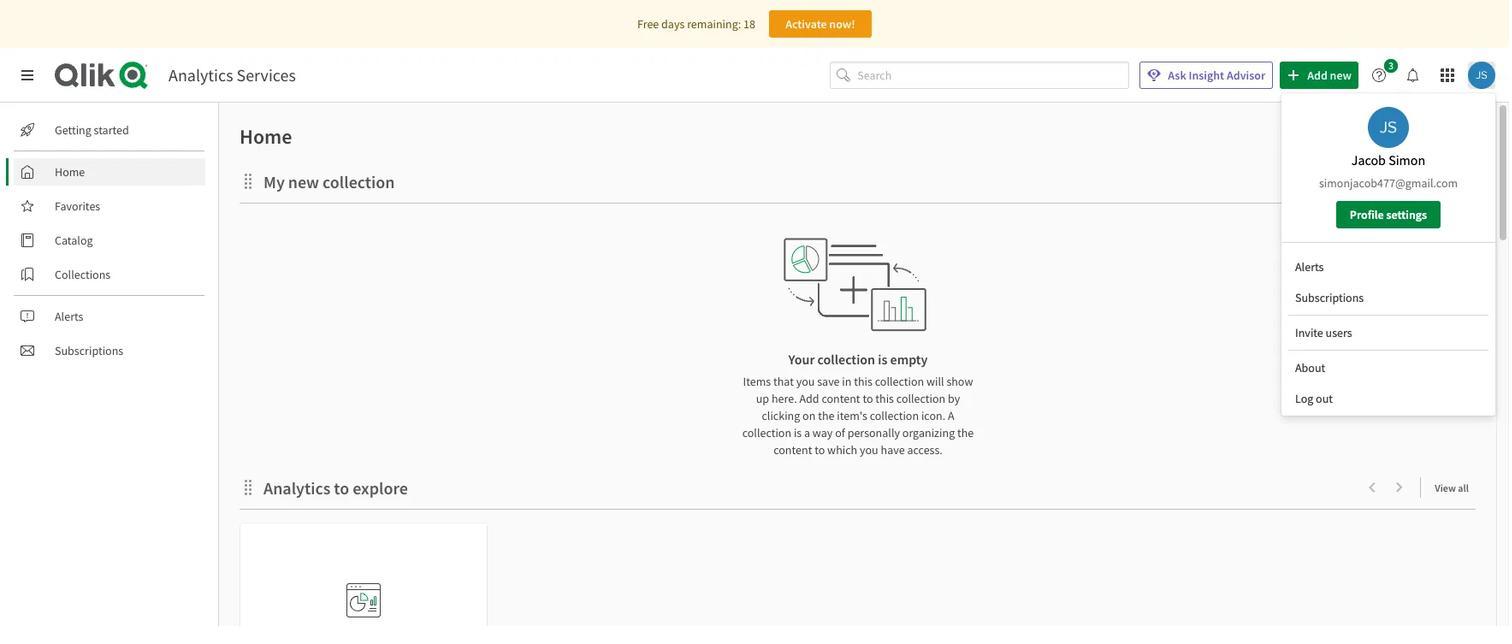 Task type: vqa. For each thing, say whether or not it's contained in the screenshot.
Simon
yes



Task type: locate. For each thing, give the bounding box(es) containing it.
my new collection link
[[263, 171, 402, 192]]

customize your home
[[1350, 129, 1461, 145]]

favorites link
[[14, 192, 205, 220]]

catalog link
[[14, 227, 205, 254]]

home up favorites
[[55, 164, 85, 180]]

2 all from the top
[[1458, 482, 1469, 494]]

0 vertical spatial to
[[863, 391, 873, 406]]

0 horizontal spatial the
[[818, 408, 834, 423]]

1 vertical spatial analytics
[[263, 477, 330, 499]]

analytics services element
[[169, 64, 296, 86]]

close sidebar menu image
[[21, 68, 34, 82]]

0 vertical spatial the
[[818, 408, 834, 423]]

subscriptions button
[[1288, 284, 1488, 311]]

0 horizontal spatial jacob simon image
[[1368, 107, 1409, 148]]

jacob simon image
[[1468, 62, 1495, 89], [1368, 107, 1409, 148]]

analytics right move collection image
[[263, 477, 330, 499]]

0 vertical spatial view
[[1435, 175, 1456, 188]]

1 horizontal spatial jacob simon image
[[1468, 62, 1495, 89]]

content
[[822, 391, 860, 406], [773, 442, 812, 458]]

remaining:
[[687, 16, 741, 32]]

1 vertical spatial subscriptions
[[55, 343, 123, 358]]

0 vertical spatial alerts
[[1295, 259, 1324, 275]]

18
[[743, 16, 755, 32]]

subscriptions down alerts link
[[55, 343, 123, 358]]

you
[[796, 374, 815, 389], [860, 442, 878, 458]]

is
[[878, 351, 887, 368], [794, 425, 802, 441]]

1 vertical spatial this
[[875, 391, 894, 406]]

0 vertical spatial you
[[796, 374, 815, 389]]

this
[[854, 374, 873, 389], [875, 391, 894, 406]]

subscriptions link
[[14, 337, 205, 364]]

to left explore
[[334, 477, 349, 499]]

analytics to explore link
[[263, 477, 415, 499]]

collection down clicking
[[742, 425, 791, 441]]

all
[[1458, 175, 1469, 188], [1458, 482, 1469, 494]]

subscriptions inside button
[[1295, 290, 1364, 305]]

1 vertical spatial all
[[1458, 482, 1469, 494]]

1 vertical spatial home
[[55, 164, 85, 180]]

items
[[743, 374, 771, 389]]

empty
[[890, 351, 928, 368]]

0 vertical spatial content
[[822, 391, 860, 406]]

analytics for analytics to explore
[[263, 477, 330, 499]]

0 vertical spatial jacob simon image
[[1468, 62, 1495, 89]]

0 horizontal spatial is
[[794, 425, 802, 441]]

1 horizontal spatial you
[[860, 442, 878, 458]]

0 vertical spatial view all
[[1435, 175, 1469, 188]]

1 view all from the top
[[1435, 175, 1469, 188]]

1 vertical spatial view
[[1435, 482, 1456, 494]]

this right in on the right of page
[[854, 374, 873, 389]]

log out
[[1295, 391, 1333, 406]]

favorites
[[55, 198, 100, 214]]

content down the a on the bottom of the page
[[773, 442, 812, 458]]

1 horizontal spatial to
[[815, 442, 825, 458]]

0 vertical spatial this
[[854, 374, 873, 389]]

simonjacob477@gmail.com
[[1319, 175, 1458, 191]]

2 view all from the top
[[1435, 482, 1469, 494]]

1 all from the top
[[1458, 175, 1469, 188]]

2 view from the top
[[1435, 482, 1456, 494]]

1 horizontal spatial subscriptions
[[1295, 290, 1364, 305]]

0 horizontal spatial subscriptions
[[55, 343, 123, 358]]

subscriptions up invite users
[[1295, 290, 1364, 305]]

alerts
[[1295, 259, 1324, 275], [55, 309, 83, 324]]

alerts down collections
[[55, 309, 83, 324]]

this up personally at the bottom right of page
[[875, 391, 894, 406]]

1 horizontal spatial is
[[878, 351, 887, 368]]

access.
[[907, 442, 943, 458]]

0 horizontal spatial to
[[334, 477, 349, 499]]

0 vertical spatial analytics
[[169, 64, 233, 86]]

the right on
[[818, 408, 834, 423]]

view all
[[1435, 175, 1469, 188], [1435, 482, 1469, 494]]

content down in on the right of page
[[822, 391, 860, 406]]

have
[[881, 442, 905, 458]]

the down by
[[957, 425, 974, 441]]

1 vertical spatial view all
[[1435, 482, 1469, 494]]

view all link
[[1435, 170, 1476, 192], [1435, 476, 1476, 498]]

you down personally at the bottom right of page
[[860, 442, 878, 458]]

collection
[[323, 171, 395, 192], [817, 351, 875, 368], [875, 374, 924, 389], [896, 391, 945, 406], [870, 408, 919, 423], [742, 425, 791, 441]]

0 vertical spatial view all link
[[1435, 170, 1476, 192]]

2 view all link from the top
[[1435, 476, 1476, 498]]

started
[[94, 122, 129, 138]]

0 horizontal spatial content
[[773, 442, 812, 458]]

days
[[661, 16, 685, 32]]

which
[[827, 442, 857, 458]]

1 vertical spatial to
[[815, 442, 825, 458]]

home
[[1432, 129, 1461, 145]]

explore
[[353, 477, 408, 499]]

is left the a on the bottom of the page
[[794, 425, 802, 441]]

1 vertical spatial is
[[794, 425, 802, 441]]

0 horizontal spatial this
[[854, 374, 873, 389]]

1 vertical spatial alerts
[[55, 309, 83, 324]]

1 view all link from the top
[[1435, 170, 1476, 192]]

show
[[946, 374, 973, 389]]

to up item's
[[863, 391, 873, 406]]

analytics services
[[169, 64, 296, 86]]

invite
[[1295, 325, 1323, 340]]

1 horizontal spatial the
[[957, 425, 974, 441]]

0 vertical spatial is
[[878, 351, 887, 368]]

is left the empty
[[878, 351, 887, 368]]

getting
[[55, 122, 91, 138]]

organizing
[[902, 425, 955, 441]]

home
[[240, 123, 292, 150], [55, 164, 85, 180]]

you up add
[[796, 374, 815, 389]]

1 vertical spatial view all link
[[1435, 476, 1476, 498]]

my new collection
[[263, 171, 395, 192]]

the
[[818, 408, 834, 423], [957, 425, 974, 441]]

1 horizontal spatial this
[[875, 391, 894, 406]]

analytics inside home main content
[[263, 477, 330, 499]]

home up my
[[240, 123, 292, 150]]

1 vertical spatial content
[[773, 442, 812, 458]]

0 horizontal spatial alerts
[[55, 309, 83, 324]]

analytics
[[169, 64, 233, 86], [263, 477, 330, 499]]

simon
[[1389, 151, 1425, 169]]

to down way
[[815, 442, 825, 458]]

in
[[842, 374, 852, 389]]

alerts button
[[1288, 253, 1488, 281]]

services
[[237, 64, 296, 86]]

subscriptions
[[1295, 290, 1364, 305], [55, 343, 123, 358]]

save
[[817, 374, 840, 389]]

invite users
[[1295, 325, 1352, 340]]

free days remaining: 18
[[637, 16, 755, 32]]

0 vertical spatial subscriptions
[[1295, 290, 1364, 305]]

view
[[1435, 175, 1456, 188], [1435, 482, 1456, 494]]

0 horizontal spatial you
[[796, 374, 815, 389]]

view all for explore
[[1435, 482, 1469, 494]]

0 horizontal spatial home
[[55, 164, 85, 180]]

0 horizontal spatial analytics
[[169, 64, 233, 86]]

home link
[[14, 158, 205, 186]]

1 vertical spatial jacob simon image
[[1368, 107, 1409, 148]]

view all link for my new collection
[[1435, 170, 1476, 192]]

collections
[[55, 267, 111, 282]]

about
[[1295, 360, 1325, 376]]

alerts inside alerts link
[[55, 309, 83, 324]]

view for my new collection
[[1435, 175, 1456, 188]]

0 vertical spatial home
[[240, 123, 292, 150]]

your
[[1406, 129, 1429, 145]]

activate now!
[[785, 16, 855, 32]]

0 vertical spatial all
[[1458, 175, 1469, 188]]

1 vertical spatial the
[[957, 425, 974, 441]]

2 horizontal spatial to
[[863, 391, 873, 406]]

1 horizontal spatial analytics
[[263, 477, 330, 499]]

view all link for analytics to explore
[[1435, 476, 1476, 498]]

alerts up the invite
[[1295, 259, 1324, 275]]

1 horizontal spatial home
[[240, 123, 292, 150]]

a
[[948, 408, 954, 423]]

ask insight advisor
[[1168, 68, 1265, 83]]

analytics left services
[[169, 64, 233, 86]]

here.
[[772, 391, 797, 406]]

will
[[926, 374, 944, 389]]

1 view from the top
[[1435, 175, 1456, 188]]

1 horizontal spatial alerts
[[1295, 259, 1324, 275]]

your collection is empty items that you save in this collection will show up here. add content to this collection by clicking on the item's collection icon. a collection is a way of personally organizing the content to which you have access.
[[742, 351, 974, 458]]



Task type: describe. For each thing, give the bounding box(es) containing it.
profile
[[1350, 207, 1384, 222]]

all for my new collection
[[1458, 175, 1469, 188]]

icon.
[[921, 408, 945, 423]]

activate now! link
[[769, 10, 872, 38]]

customize your home button
[[1318, 123, 1476, 151]]

getting started link
[[14, 116, 205, 144]]

catalog
[[55, 233, 93, 248]]

1 vertical spatial you
[[860, 442, 878, 458]]

a
[[804, 425, 810, 441]]

jacob
[[1351, 151, 1386, 169]]

home main content
[[212, 103, 1509, 626]]

personally
[[847, 425, 900, 441]]

activate
[[785, 16, 827, 32]]

collection right new
[[323, 171, 395, 192]]

home inside main content
[[240, 123, 292, 150]]

log
[[1295, 391, 1313, 406]]

free
[[637, 16, 659, 32]]

1 horizontal spatial content
[[822, 391, 860, 406]]

view for analytics to explore
[[1435, 482, 1456, 494]]

getting started
[[55, 122, 129, 138]]

way
[[813, 425, 833, 441]]

2 vertical spatial to
[[334, 477, 349, 499]]

add
[[799, 391, 819, 406]]

my
[[263, 171, 285, 192]]

collection down the empty
[[875, 374, 924, 389]]

your
[[788, 351, 815, 368]]

clicking
[[762, 408, 800, 423]]

collection up icon.
[[896, 391, 945, 406]]

item's
[[837, 408, 867, 423]]

by
[[948, 391, 960, 406]]

profile settings
[[1350, 207, 1427, 222]]

alerts inside 'alerts' button
[[1295, 259, 1324, 275]]

collection up personally at the bottom right of page
[[870, 408, 919, 423]]

up
[[756, 391, 769, 406]]

collections link
[[14, 261, 205, 288]]

collection up in on the right of page
[[817, 351, 875, 368]]

ask insight advisor button
[[1140, 62, 1273, 89]]

customize
[[1350, 129, 1403, 145]]

home inside navigation pane element
[[55, 164, 85, 180]]

now!
[[829, 16, 855, 32]]

searchbar element
[[830, 61, 1129, 89]]

jacob simon simonjacob477@gmail.com
[[1319, 151, 1458, 191]]

on
[[803, 408, 816, 423]]

subscriptions inside navigation pane element
[[55, 343, 123, 358]]

alerts link
[[14, 303, 205, 330]]

invite users button
[[1288, 319, 1488, 346]]

users
[[1326, 325, 1352, 340]]

profile settings link
[[1336, 201, 1441, 228]]

navigation pane element
[[0, 109, 218, 371]]

Search text field
[[857, 61, 1129, 89]]

view all for collection
[[1435, 175, 1469, 188]]

ask
[[1168, 68, 1186, 83]]

analytics to explore
[[263, 477, 408, 499]]

move collection image
[[240, 172, 257, 189]]

all for analytics to explore
[[1458, 482, 1469, 494]]

analytics for analytics services
[[169, 64, 233, 86]]

move collection image
[[240, 479, 257, 496]]

advisor
[[1227, 68, 1265, 83]]

of
[[835, 425, 845, 441]]

that
[[773, 374, 794, 389]]

new
[[288, 171, 319, 192]]

out
[[1316, 391, 1333, 406]]

log out button
[[1288, 385, 1488, 412]]

about button
[[1288, 354, 1488, 382]]

insight
[[1189, 68, 1224, 83]]

settings
[[1386, 207, 1427, 222]]



